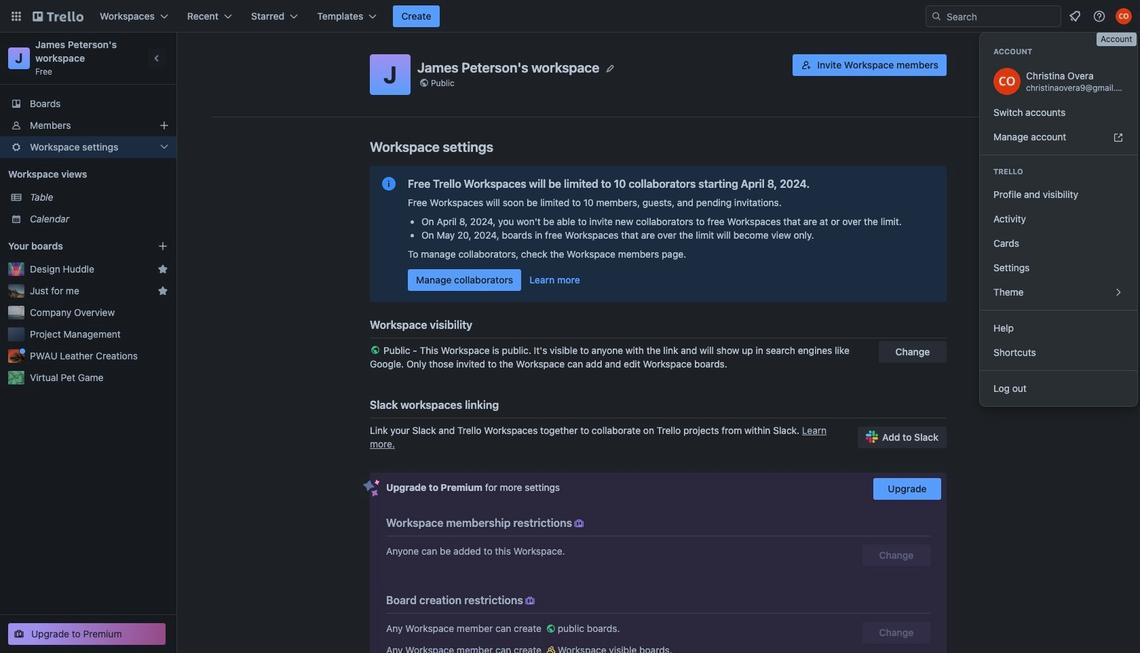 Task type: describe. For each thing, give the bounding box(es) containing it.
sm image
[[523, 595, 537, 608]]

workspace navigation collapse icon image
[[148, 49, 167, 68]]

1 vertical spatial christina overa (christinaovera) image
[[994, 68, 1021, 95]]

open information menu image
[[1093, 10, 1107, 23]]

0 vertical spatial sm image
[[572, 517, 586, 531]]

2 vertical spatial sm image
[[544, 644, 558, 654]]



Task type: locate. For each thing, give the bounding box(es) containing it.
christina overa (christinaovera) image down the search field
[[994, 68, 1021, 95]]

christina overa (christinaovera) image right open information menu image
[[1116, 8, 1133, 24]]

Search field
[[942, 7, 1061, 26]]

your boards with 6 items element
[[8, 238, 137, 255]]

0 horizontal spatial christina overa (christinaovera) image
[[994, 68, 1021, 95]]

2 starred icon image from the top
[[158, 286, 168, 297]]

1 vertical spatial sm image
[[544, 623, 558, 636]]

primary element
[[0, 0, 1141, 33]]

0 notifications image
[[1067, 8, 1084, 24]]

sparkle image
[[363, 480, 380, 498]]

1 horizontal spatial christina overa (christinaovera) image
[[1116, 8, 1133, 24]]

back to home image
[[33, 5, 84, 27]]

starred icon image
[[158, 264, 168, 275], [158, 286, 168, 297]]

christina overa (christinaovera) image
[[1116, 8, 1133, 24], [994, 68, 1021, 95]]

1 starred icon image from the top
[[158, 264, 168, 275]]

add board image
[[158, 241, 168, 252]]

search image
[[932, 11, 942, 22]]

1 vertical spatial starred icon image
[[158, 286, 168, 297]]

0 vertical spatial starred icon image
[[158, 264, 168, 275]]

tooltip
[[1097, 33, 1137, 46]]

christina overa (christinaovera) image inside primary element
[[1116, 8, 1133, 24]]

0 vertical spatial christina overa (christinaovera) image
[[1116, 8, 1133, 24]]

sm image
[[572, 517, 586, 531], [544, 623, 558, 636], [544, 644, 558, 654]]



Task type: vqa. For each thing, say whether or not it's contained in the screenshot.
the top STARRED ICON
yes



